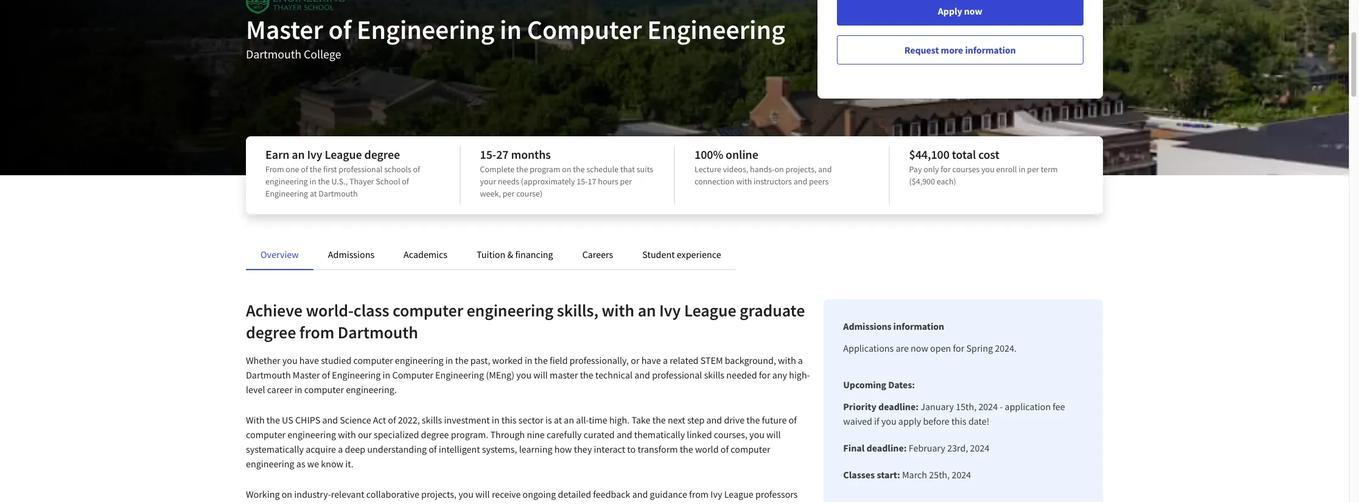 Task type: locate. For each thing, give the bounding box(es) containing it.
on up instructors
[[775, 164, 784, 175]]

2 vertical spatial 2024
[[952, 469, 971, 481]]

2 horizontal spatial on
[[775, 164, 784, 175]]

whether you have studied computer engineering in the past, worked in the field professionally, or have a related stem background, with a dartmouth master of engineering in computer engineering (meng) you will master the technical and professional skills needed for any high- level career in computer engineering.
[[246, 354, 810, 396]]

2 vertical spatial will
[[476, 488, 490, 501]]

0 horizontal spatial for
[[759, 369, 771, 381]]

ongoing
[[523, 488, 556, 501]]

overview
[[261, 248, 299, 261]]

lecture
[[695, 164, 721, 175]]

0 horizontal spatial admissions
[[328, 248, 375, 261]]

projects,
[[786, 164, 817, 175], [421, 488, 457, 501]]

and inside whether you have studied computer engineering in the past, worked in the field professionally, or have a related stem background, with a dartmouth master of engineering in computer engineering (meng) you will master the technical and professional skills needed for any high- level career in computer engineering.
[[635, 369, 650, 381]]

total
[[952, 147, 976, 162]]

league inside working on industry-relevant collaborative projects, you will receive ongoing detailed feedback and guidance from ivy league professors
[[724, 488, 754, 501]]

1 horizontal spatial degree
[[364, 147, 400, 162]]

engineering down one
[[265, 176, 308, 187]]

0 vertical spatial for
[[941, 164, 951, 175]]

program
[[530, 164, 560, 175]]

interact
[[594, 443, 625, 455]]

1 horizontal spatial information
[[965, 44, 1016, 56]]

1 vertical spatial now
[[911, 342, 928, 354]]

25th,
[[929, 469, 950, 481]]

will inside working on industry-relevant collaborative projects, you will receive ongoing detailed feedback and guidance from ivy league professors
[[476, 488, 490, 501]]

1 horizontal spatial per
[[620, 176, 632, 187]]

0 vertical spatial ivy
[[307, 147, 322, 162]]

0 vertical spatial deadline:
[[879, 401, 919, 413]]

($4,900
[[909, 176, 935, 187]]

from up studied on the bottom
[[299, 321, 334, 343]]

or
[[631, 354, 640, 367]]

for inside whether you have studied computer engineering in the past, worked in the field professionally, or have a related stem background, with a dartmouth master of engineering in computer engineering (meng) you will master the technical and professional skills needed for any high- level career in computer engineering.
[[759, 369, 771, 381]]

2 horizontal spatial will
[[767, 429, 781, 441]]

2 horizontal spatial ivy
[[711, 488, 722, 501]]

information inside button
[[965, 44, 1016, 56]]

professional inside earn an ivy league degree from one of the first professional schools of engineering in the u.s., thayer school of engineering at dartmouth
[[339, 164, 383, 175]]

2024 right the 25th,
[[952, 469, 971, 481]]

degree inside with the us chips and science act of 2022, skills investment in this sector is at an all-time high. take the next step and drive the future of computer engineering with our specialized degree program. through nine carefully curated and thematically linked courses, you will systematically acquire a deep understanding of intelligent systems, learning how they interact to transform the world of computer engineering as we know it.
[[421, 429, 449, 441]]

admissions up the applications
[[844, 320, 892, 332]]

financing
[[515, 248, 553, 261]]

1 vertical spatial skills
[[422, 414, 442, 426]]

0 vertical spatial admissions
[[328, 248, 375, 261]]

(approximately
[[521, 176, 575, 187]]

the left schedule
[[573, 164, 585, 175]]

2 horizontal spatial for
[[953, 342, 965, 354]]

1 horizontal spatial a
[[663, 354, 668, 367]]

now right apply
[[964, 5, 983, 17]]

projects, right collaborative
[[421, 488, 457, 501]]

and right feedback at left bottom
[[632, 488, 648, 501]]

background,
[[725, 354, 776, 367]]

on inside working on industry-relevant collaborative projects, you will receive ongoing detailed feedback and guidance from ivy league professors
[[282, 488, 292, 501]]

0 vertical spatial at
[[310, 188, 317, 199]]

the down professionally,
[[580, 369, 594, 381]]

1 horizontal spatial will
[[534, 369, 548, 381]]

you right 'if'
[[882, 415, 897, 427]]

2 vertical spatial ivy
[[711, 488, 722, 501]]

course)
[[516, 188, 543, 199]]

0 vertical spatial information
[[965, 44, 1016, 56]]

classes start: march 25th, 2024
[[844, 469, 971, 481]]

of inside master of engineering in computer engineering dartmouth college
[[329, 13, 352, 46]]

2024 inside january 15th, 2024 - application fee waived if you apply before this date!
[[979, 401, 998, 413]]

2 horizontal spatial an
[[638, 300, 656, 321]]

15- up the complete
[[480, 147, 496, 162]]

engineering up worked
[[467, 300, 554, 321]]

2 vertical spatial for
[[759, 369, 771, 381]]

1 horizontal spatial admissions
[[844, 320, 892, 332]]

on inside 100% online lecture videos, hands-on projects, and connection with instructors and peers
[[775, 164, 784, 175]]

1 vertical spatial league
[[684, 300, 737, 321]]

degree up "schools" on the left top of the page
[[364, 147, 400, 162]]

1 vertical spatial professional
[[652, 369, 702, 381]]

application
[[1005, 401, 1051, 413]]

this down the 15th,
[[952, 415, 967, 427]]

you inside $44,100 total cost pay only for courses you enroll in per term ($4,900 each)
[[982, 164, 995, 175]]

of inside whether you have studied computer engineering in the past, worked in the field professionally, or have a related stem background, with a dartmouth master of engineering in computer engineering (meng) you will master the technical and professional skills needed for any high- level career in computer engineering.
[[322, 369, 330, 381]]

information
[[965, 44, 1016, 56], [894, 320, 944, 332]]

1 vertical spatial ivy
[[659, 300, 681, 321]]

from inside "achieve world-class computer engineering skills, with an ivy league graduate degree from dartmouth"
[[299, 321, 334, 343]]

in inside earn an ivy league degree from one of the first professional schools of engineering in the u.s., thayer school of engineering at dartmouth
[[310, 176, 316, 187]]

curated
[[584, 429, 615, 441]]

admissions up class
[[328, 248, 375, 261]]

15- down schedule
[[577, 176, 588, 187]]

professional down related
[[652, 369, 702, 381]]

admissions information
[[844, 320, 944, 332]]

a left related
[[663, 354, 668, 367]]

2024 for classes start: march 25th, 2024
[[952, 469, 971, 481]]

on right program
[[562, 164, 571, 175]]

with inside "achieve world-class computer engineering skills, with an ivy league graduate degree from dartmouth"
[[602, 300, 635, 321]]

1 horizontal spatial on
[[562, 164, 571, 175]]

in inside $44,100 total cost pay only for courses you enroll in per term ($4,900 each)
[[1019, 164, 1026, 175]]

1 horizontal spatial this
[[952, 415, 967, 427]]

1 vertical spatial master
[[293, 369, 320, 381]]

a up high-
[[798, 354, 803, 367]]

any
[[773, 369, 787, 381]]

skills down stem
[[704, 369, 725, 381]]

you down worked
[[517, 369, 532, 381]]

1 horizontal spatial skills
[[704, 369, 725, 381]]

2 vertical spatial degree
[[421, 429, 449, 441]]

-
[[1000, 401, 1003, 413]]

professional up thayer
[[339, 164, 383, 175]]

ivy inside earn an ivy league degree from one of the first professional schools of engineering in the u.s., thayer school of engineering at dartmouth
[[307, 147, 322, 162]]

online
[[726, 147, 758, 162]]

week,
[[480, 188, 501, 199]]

with
[[736, 176, 752, 187], [602, 300, 635, 321], [778, 354, 796, 367], [338, 429, 356, 441]]

ivy down world
[[711, 488, 722, 501]]

per left term on the top of the page
[[1027, 164, 1039, 175]]

master inside master of engineering in computer engineering dartmouth college
[[246, 13, 323, 46]]

degree up whether
[[246, 321, 296, 343]]

projects, up peers
[[786, 164, 817, 175]]

you left receive
[[459, 488, 474, 501]]

1 horizontal spatial have
[[642, 354, 661, 367]]

1 horizontal spatial an
[[564, 414, 574, 426]]

0 vertical spatial league
[[325, 147, 362, 162]]

you right whether
[[282, 354, 298, 367]]

tuition & financing
[[477, 248, 553, 261]]

per
[[1027, 164, 1039, 175], [620, 176, 632, 187], [503, 188, 515, 199]]

deadline: for final
[[867, 442, 907, 454]]

0 horizontal spatial from
[[299, 321, 334, 343]]

0 horizontal spatial will
[[476, 488, 490, 501]]

100%
[[695, 147, 723, 162]]

have left studied on the bottom
[[299, 354, 319, 367]]

related
[[670, 354, 699, 367]]

2 vertical spatial per
[[503, 188, 515, 199]]

a left deep
[[338, 443, 343, 455]]

transform
[[638, 443, 678, 455]]

0 horizontal spatial this
[[502, 414, 517, 426]]

0 horizontal spatial projects,
[[421, 488, 457, 501]]

will down future
[[767, 429, 781, 441]]

deadline:
[[879, 401, 919, 413], [867, 442, 907, 454]]

league up stem
[[684, 300, 737, 321]]

0 vertical spatial professional
[[339, 164, 383, 175]]

0 horizontal spatial computer
[[392, 369, 433, 381]]

dartmouth inside master of engineering in computer engineering dartmouth college
[[246, 46, 301, 61]]

skills right 2022,
[[422, 414, 442, 426]]

2 horizontal spatial per
[[1027, 164, 1039, 175]]

per down needs
[[503, 188, 515, 199]]

1 vertical spatial 2024
[[970, 442, 990, 454]]

computer inside whether you have studied computer engineering in the past, worked in the field professionally, or have a related stem background, with a dartmouth master of engineering in computer engineering (meng) you will master the technical and professional skills needed for any high- level career in computer engineering.
[[392, 369, 433, 381]]

careers
[[582, 248, 613, 261]]

2 vertical spatial an
[[564, 414, 574, 426]]

for
[[941, 164, 951, 175], [953, 342, 965, 354], [759, 369, 771, 381]]

this up through
[[502, 414, 517, 426]]

you down future
[[750, 429, 765, 441]]

this inside january 15th, 2024 - application fee waived if you apply before this date!
[[952, 415, 967, 427]]

computer
[[527, 13, 642, 46], [392, 369, 433, 381]]

skills,
[[557, 300, 599, 321]]

1 horizontal spatial now
[[964, 5, 983, 17]]

2024 left -
[[979, 401, 998, 413]]

final
[[844, 442, 865, 454]]

from inside working on industry-relevant collaborative projects, you will receive ongoing detailed feedback and guidance from ivy league professors
[[689, 488, 709, 501]]

apply
[[938, 5, 962, 17]]

1 horizontal spatial computer
[[527, 13, 642, 46]]

0 horizontal spatial per
[[503, 188, 515, 199]]

dartmouth college logo image
[[246, 0, 346, 14]]

have
[[299, 354, 319, 367], [642, 354, 661, 367]]

0 horizontal spatial 15-
[[480, 147, 496, 162]]

have right or
[[642, 354, 661, 367]]

videos,
[[723, 164, 748, 175]]

0 vertical spatial skills
[[704, 369, 725, 381]]

deadline: up start:
[[867, 442, 907, 454]]

0 vertical spatial master
[[246, 13, 323, 46]]

2024 for final deadline: february 23rd, 2024
[[970, 442, 990, 454]]

will left master
[[534, 369, 548, 381]]

and down high.
[[617, 429, 632, 441]]

professional
[[339, 164, 383, 175], [652, 369, 702, 381]]

now right the are at the right bottom
[[911, 342, 928, 354]]

you down cost
[[982, 164, 995, 175]]

and down or
[[635, 369, 650, 381]]

request
[[905, 44, 939, 56]]

0 vertical spatial degree
[[364, 147, 400, 162]]

0 horizontal spatial an
[[292, 147, 305, 162]]

stem
[[701, 354, 723, 367]]

high.
[[609, 414, 630, 426]]

degree inside "achieve world-class computer engineering skills, with an ivy league graduate degree from dartmouth"
[[246, 321, 296, 343]]

for up the each)
[[941, 164, 951, 175]]

and inside working on industry-relevant collaborative projects, you will receive ongoing detailed feedback and guidance from ivy league professors
[[632, 488, 648, 501]]

information up applications are now open for spring 2024. at the right
[[894, 320, 944, 332]]

0 vertical spatial an
[[292, 147, 305, 162]]

1 horizontal spatial 15-
[[577, 176, 588, 187]]

an up one
[[292, 147, 305, 162]]

1 vertical spatial an
[[638, 300, 656, 321]]

tuition & financing link
[[477, 248, 553, 261]]

1 horizontal spatial from
[[689, 488, 709, 501]]

with up any on the bottom
[[778, 354, 796, 367]]

an left all-
[[564, 414, 574, 426]]

ivy right "earn"
[[307, 147, 322, 162]]

in inside master of engineering in computer engineering dartmouth college
[[500, 13, 522, 46]]

with up deep
[[338, 429, 356, 441]]

1 horizontal spatial professional
[[652, 369, 702, 381]]

engineering
[[357, 13, 495, 46], [647, 13, 785, 46], [265, 188, 308, 199], [332, 369, 381, 381], [435, 369, 484, 381]]

engineering up engineering.
[[395, 354, 444, 367]]

$44,100 total cost pay only for courses you enroll in per term ($4,900 each)
[[909, 147, 1058, 187]]

2022,
[[398, 414, 420, 426]]

for right open
[[953, 342, 965, 354]]

on
[[562, 164, 571, 175], [775, 164, 784, 175], [282, 488, 292, 501]]

courses,
[[714, 429, 748, 441]]

at inside earn an ivy league degree from one of the first professional schools of engineering in the u.s., thayer school of engineering at dartmouth
[[310, 188, 317, 199]]

1 horizontal spatial for
[[941, 164, 951, 175]]

0 horizontal spatial a
[[338, 443, 343, 455]]

before
[[923, 415, 950, 427]]

for left any on the bottom
[[759, 369, 771, 381]]

your
[[480, 176, 496, 187]]

&
[[507, 248, 513, 261]]

1 horizontal spatial ivy
[[659, 300, 681, 321]]

0 vertical spatial 2024
[[979, 401, 998, 413]]

0 horizontal spatial information
[[894, 320, 944, 332]]

23rd,
[[948, 442, 968, 454]]

0 vertical spatial now
[[964, 5, 983, 17]]

with right skills, at the bottom
[[602, 300, 635, 321]]

dartmouth
[[246, 46, 301, 61], [319, 188, 358, 199], [338, 321, 418, 343], [246, 369, 291, 381]]

industry-
[[294, 488, 331, 501]]

2 horizontal spatial degree
[[421, 429, 449, 441]]

0 vertical spatial will
[[534, 369, 548, 381]]

in inside with the us chips and science act of 2022, skills investment in this sector is at an all-time high. take the next step and drive the future of computer engineering with our specialized degree program. through nine carefully curated and thematically linked courses, you will systematically acquire a deep understanding of intelligent systems, learning how they interact to transform the world of computer engineering as we know it.
[[492, 414, 500, 426]]

take
[[632, 414, 651, 426]]

1 vertical spatial from
[[689, 488, 709, 501]]

for inside $44,100 total cost pay only for courses you enroll in per term ($4,900 each)
[[941, 164, 951, 175]]

0 vertical spatial from
[[299, 321, 334, 343]]

dartmouth down whether
[[246, 369, 291, 381]]

0 horizontal spatial degree
[[246, 321, 296, 343]]

degree up the intelligent at the bottom of page
[[421, 429, 449, 441]]

1 vertical spatial information
[[894, 320, 944, 332]]

schools
[[384, 164, 411, 175]]

1 vertical spatial computer
[[392, 369, 433, 381]]

2 vertical spatial league
[[724, 488, 754, 501]]

from right the guidance
[[689, 488, 709, 501]]

act
[[373, 414, 386, 426]]

dartmouth down u.s.,
[[319, 188, 358, 199]]

1 vertical spatial will
[[767, 429, 781, 441]]

ivy up related
[[659, 300, 681, 321]]

overview link
[[261, 248, 299, 261]]

how
[[555, 443, 572, 455]]

2 have from the left
[[642, 354, 661, 367]]

acquire
[[306, 443, 336, 455]]

you inside january 15th, 2024 - application fee waived if you apply before this date!
[[882, 415, 897, 427]]

at inside with the us chips and science act of 2022, skills investment in this sector is at an all-time high. take the next step and drive the future of computer engineering with our specialized degree program. through nine carefully curated and thematically linked courses, you will systematically acquire a deep understanding of intelligent systems, learning how they interact to transform the world of computer engineering as we know it.
[[554, 414, 562, 426]]

deadline: up apply
[[879, 401, 919, 413]]

an
[[292, 147, 305, 162], [638, 300, 656, 321], [564, 414, 574, 426]]

the
[[310, 164, 322, 175], [516, 164, 528, 175], [573, 164, 585, 175], [318, 176, 330, 187], [455, 354, 469, 367], [534, 354, 548, 367], [580, 369, 594, 381], [267, 414, 280, 426], [653, 414, 666, 426], [747, 414, 760, 426], [680, 443, 693, 455]]

league up the 'first'
[[325, 147, 362, 162]]

computer down academics link
[[393, 300, 463, 321]]

admissions for admissions
[[328, 248, 375, 261]]

0 vertical spatial 15-
[[480, 147, 496, 162]]

information right more
[[965, 44, 1016, 56]]

1 vertical spatial degree
[[246, 321, 296, 343]]

engineering inside earn an ivy league degree from one of the first professional schools of engineering in the u.s., thayer school of engineering at dartmouth
[[265, 176, 308, 187]]

suits
[[637, 164, 653, 175]]

dartmouth up studied on the bottom
[[338, 321, 418, 343]]

1 vertical spatial at
[[554, 414, 562, 426]]

0 vertical spatial projects,
[[786, 164, 817, 175]]

now
[[964, 5, 983, 17], [911, 342, 928, 354]]

0 horizontal spatial ivy
[[307, 147, 322, 162]]

dartmouth left college
[[246, 46, 301, 61]]

from
[[265, 164, 284, 175]]

0 vertical spatial per
[[1027, 164, 1039, 175]]

through
[[490, 429, 525, 441]]

0 horizontal spatial at
[[310, 188, 317, 199]]

this
[[502, 414, 517, 426], [952, 415, 967, 427]]

1 horizontal spatial at
[[554, 414, 562, 426]]

with inside whether you have studied computer engineering in the past, worked in the field professionally, or have a related stem background, with a dartmouth master of engineering in computer engineering (meng) you will master the technical and professional skills needed for any high- level career in computer engineering.
[[778, 354, 796, 367]]

nine
[[527, 429, 545, 441]]

computer
[[393, 300, 463, 321], [353, 354, 393, 367], [304, 384, 344, 396], [246, 429, 286, 441], [731, 443, 771, 455]]

0 vertical spatial computer
[[527, 13, 642, 46]]

this inside with the us chips and science act of 2022, skills investment in this sector is at an all-time high. take the next step and drive the future of computer engineering with our specialized degree program. through nine carefully curated and thematically linked courses, you will systematically acquire a deep understanding of intelligent systems, learning how they interact to transform the world of computer engineering as we know it.
[[502, 414, 517, 426]]

1 horizontal spatial projects,
[[786, 164, 817, 175]]

understanding
[[367, 443, 427, 455]]

an inside "achieve world-class computer engineering skills, with an ivy league graduate degree from dartmouth"
[[638, 300, 656, 321]]

guidance
[[650, 488, 687, 501]]

0 horizontal spatial skills
[[422, 414, 442, 426]]

0 horizontal spatial have
[[299, 354, 319, 367]]

with down "videos,"
[[736, 176, 752, 187]]

an up or
[[638, 300, 656, 321]]

2024
[[979, 401, 998, 413], [970, 442, 990, 454], [952, 469, 971, 481]]

and
[[818, 164, 832, 175], [794, 176, 808, 187], [635, 369, 650, 381], [322, 414, 338, 426], [707, 414, 722, 426], [617, 429, 632, 441], [632, 488, 648, 501]]

and right the step
[[707, 414, 722, 426]]

1 vertical spatial projects,
[[421, 488, 457, 501]]

0 horizontal spatial on
[[282, 488, 292, 501]]

will inside whether you have studied computer engineering in the past, worked in the field professionally, or have a related stem background, with a dartmouth master of engineering in computer engineering (meng) you will master the technical and professional skills needed for any high- level career in computer engineering.
[[534, 369, 548, 381]]

on right 'working'
[[282, 488, 292, 501]]

per down that
[[620, 176, 632, 187]]

world-
[[306, 300, 354, 321]]

will left receive
[[476, 488, 490, 501]]

master
[[246, 13, 323, 46], [293, 369, 320, 381]]

0 horizontal spatial professional
[[339, 164, 383, 175]]

(meng)
[[486, 369, 515, 381]]

2024 right 23rd,
[[970, 442, 990, 454]]

projects, inside 100% online lecture videos, hands-on projects, and connection with instructors and peers
[[786, 164, 817, 175]]

and right chips
[[322, 414, 338, 426]]

league inside earn an ivy league degree from one of the first professional schools of engineering in the u.s., thayer school of engineering at dartmouth
[[325, 147, 362, 162]]

the down the linked
[[680, 443, 693, 455]]

degree inside earn an ivy league degree from one of the first professional schools of engineering in the u.s., thayer school of engineering at dartmouth
[[364, 147, 400, 162]]

league left the professors
[[724, 488, 754, 501]]

1 vertical spatial deadline:
[[867, 442, 907, 454]]

1 vertical spatial admissions
[[844, 320, 892, 332]]



Task type: vqa. For each thing, say whether or not it's contained in the screenshot.
new on coursera collection element
no



Task type: describe. For each thing, give the bounding box(es) containing it.
earn an ivy league degree from one of the first professional schools of engineering in the u.s., thayer school of engineering at dartmouth
[[265, 147, 420, 199]]

master inside whether you have studied computer engineering in the past, worked in the field professionally, or have a related stem background, with a dartmouth master of engineering in computer engineering (meng) you will master the technical and professional skills needed for any high- level career in computer engineering.
[[293, 369, 320, 381]]

working
[[246, 488, 280, 501]]

1 vertical spatial for
[[953, 342, 965, 354]]

fee
[[1053, 401, 1065, 413]]

and up peers
[[818, 164, 832, 175]]

apply now
[[938, 5, 983, 17]]

time
[[589, 414, 607, 426]]

dates:
[[888, 379, 915, 391]]

ivy inside working on industry-relevant collaborative projects, you will receive ongoing detailed feedback and guidance from ivy league professors
[[711, 488, 722, 501]]

$44,100
[[909, 147, 950, 162]]

if
[[874, 415, 880, 427]]

you inside working on industry-relevant collaborative projects, you will receive ongoing detailed feedback and guidance from ivy league professors
[[459, 488, 474, 501]]

u.s.,
[[332, 176, 348, 187]]

skills inside whether you have studied computer engineering in the past, worked in the field professionally, or have a related stem background, with a dartmouth master of engineering in computer engineering (meng) you will master the technical and professional skills needed for any high- level career in computer engineering.
[[704, 369, 725, 381]]

with the us chips and science act of 2022, skills investment in this sector is at an all-time high. take the next step and drive the future of computer engineering with our specialized degree program. through nine carefully curated and thematically linked courses, you will systematically acquire a deep understanding of intelligent systems, learning how they interact to transform the world of computer engineering as we know it.
[[246, 414, 797, 470]]

master
[[550, 369, 578, 381]]

class
[[354, 300, 389, 321]]

engineering inside whether you have studied computer engineering in the past, worked in the field professionally, or have a related stem background, with a dartmouth master of engineering in computer engineering (meng) you will master the technical and professional skills needed for any high- level career in computer engineering.
[[395, 354, 444, 367]]

computer up engineering.
[[353, 354, 393, 367]]

world
[[695, 443, 719, 455]]

the up "thematically"
[[653, 414, 666, 426]]

start:
[[877, 469, 900, 481]]

detailed
[[558, 488, 591, 501]]

thayer
[[349, 176, 374, 187]]

as
[[296, 458, 305, 470]]

academics link
[[404, 248, 448, 261]]

carefully
[[547, 429, 582, 441]]

investment
[[444, 414, 490, 426]]

priority deadline:
[[844, 401, 919, 413]]

you inside with the us chips and science act of 2022, skills investment in this sector is at an all-time high. take the next step and drive the future of computer engineering with our specialized degree program. through nine carefully curated and thematically linked courses, you will systematically acquire a deep understanding of intelligent systems, learning how they interact to transform the world of computer engineering as we know it.
[[750, 429, 765, 441]]

with inside 100% online lecture videos, hands-on projects, and connection with instructors and peers
[[736, 176, 752, 187]]

open
[[930, 342, 951, 354]]

one
[[286, 164, 299, 175]]

with inside with the us chips and science act of 2022, skills investment in this sector is at an all-time high. take the next step and drive the future of computer engineering with our specialized degree program. through nine carefully curated and thematically linked courses, you will systematically acquire a deep understanding of intelligent systems, learning how they interact to transform the world of computer engineering as we know it.
[[338, 429, 356, 441]]

february
[[909, 442, 946, 454]]

is
[[546, 414, 552, 426]]

classes
[[844, 469, 875, 481]]

student experience link
[[643, 248, 721, 261]]

per inside $44,100 total cost pay only for courses you enroll in per term ($4,900 each)
[[1027, 164, 1039, 175]]

the left field
[[534, 354, 548, 367]]

the left the 'first'
[[310, 164, 322, 175]]

enroll
[[997, 164, 1017, 175]]

each)
[[937, 176, 956, 187]]

the left past,
[[455, 354, 469, 367]]

instructors
[[754, 176, 792, 187]]

2 horizontal spatial a
[[798, 354, 803, 367]]

to
[[627, 443, 636, 455]]

achieve world-class computer engineering skills, with an ivy league graduate degree from dartmouth
[[246, 300, 805, 343]]

dartmouth inside earn an ivy league degree from one of the first professional schools of engineering in the u.s., thayer school of engineering at dartmouth
[[319, 188, 358, 199]]

deep
[[345, 443, 365, 455]]

thematically
[[634, 429, 685, 441]]

the down months
[[516, 164, 528, 175]]

apply
[[899, 415, 921, 427]]

computer inside "achieve world-class computer engineering skills, with an ivy league graduate degree from dartmouth"
[[393, 300, 463, 321]]

receive
[[492, 488, 521, 501]]

final deadline: february 23rd, 2024
[[844, 442, 990, 454]]

the right drive on the bottom of page
[[747, 414, 760, 426]]

relevant
[[331, 488, 364, 501]]

the down the 'first'
[[318, 176, 330, 187]]

the left us
[[267, 414, 280, 426]]

academics
[[404, 248, 448, 261]]

we
[[307, 458, 319, 470]]

apply now button
[[837, 0, 1084, 26]]

experience
[[677, 248, 721, 261]]

working on industry-relevant collaborative projects, you will receive ongoing detailed feedback and guidance from ivy league professors
[[246, 488, 798, 502]]

engineering inside "achieve world-class computer engineering skills, with an ivy league graduate degree from dartmouth"
[[467, 300, 554, 321]]

high-
[[789, 369, 810, 381]]

collaborative
[[366, 488, 419, 501]]

spring
[[967, 342, 993, 354]]

school
[[376, 176, 400, 187]]

date!
[[969, 415, 990, 427]]

schedule
[[587, 164, 619, 175]]

college
[[304, 46, 341, 61]]

0 horizontal spatial now
[[911, 342, 928, 354]]

computer down studied on the bottom
[[304, 384, 344, 396]]

complete
[[480, 164, 515, 175]]

systems, learning
[[482, 443, 553, 455]]

1 have from the left
[[299, 354, 319, 367]]

priority
[[844, 401, 877, 413]]

and left peers
[[794, 176, 808, 187]]

15-27 months complete the program on the schedule that suits your needs (approximately 15-17 hours per week, per course)
[[480, 147, 653, 199]]

2024.
[[995, 342, 1017, 354]]

an inside earn an ivy league degree from one of the first professional schools of engineering in the u.s., thayer school of engineering at dartmouth
[[292, 147, 305, 162]]

all-
[[576, 414, 589, 426]]

applications are now open for spring 2024.
[[844, 342, 1017, 354]]

only
[[924, 164, 939, 175]]

next
[[668, 414, 685, 426]]

ivy inside "achieve world-class computer engineering skills, with an ivy league graduate degree from dartmouth"
[[659, 300, 681, 321]]

drive
[[724, 414, 745, 426]]

intelligent
[[439, 443, 480, 455]]

engineering inside earn an ivy league degree from one of the first professional schools of engineering in the u.s., thayer school of engineering at dartmouth
[[265, 188, 308, 199]]

student
[[643, 248, 675, 261]]

league inside "achieve world-class computer engineering skills, with an ivy league graduate degree from dartmouth"
[[684, 300, 737, 321]]

they
[[574, 443, 592, 455]]

field
[[550, 354, 568, 367]]

student experience
[[643, 248, 721, 261]]

17
[[588, 176, 596, 187]]

science
[[340, 414, 371, 426]]

computer inside master of engineering in computer engineering dartmouth college
[[527, 13, 642, 46]]

engineering down the systematically
[[246, 458, 294, 470]]

computer down courses,
[[731, 443, 771, 455]]

100% online lecture videos, hands-on projects, and connection with instructors and peers
[[695, 147, 832, 187]]

connection
[[695, 176, 735, 187]]

will inside with the us chips and science act of 2022, skills investment in this sector is at an all-time high. take the next step and drive the future of computer engineering with our specialized degree program. through nine carefully curated and thematically linked courses, you will systematically acquire a deep understanding of intelligent systems, learning how they interact to transform the world of computer engineering as we know it.
[[767, 429, 781, 441]]

linked
[[687, 429, 712, 441]]

sector
[[519, 414, 544, 426]]

dartmouth inside "achieve world-class computer engineering skills, with an ivy league graduate degree from dartmouth"
[[338, 321, 418, 343]]

engineering down chips
[[288, 429, 336, 441]]

peers
[[809, 176, 829, 187]]

our
[[358, 429, 372, 441]]

skills inside with the us chips and science act of 2022, skills investment in this sector is at an all-time high. take the next step and drive the future of computer engineering with our specialized degree program. through nine carefully curated and thematically linked courses, you will systematically acquire a deep understanding of intelligent systems, learning how they interact to transform the world of computer engineering as we know it.
[[422, 414, 442, 426]]

projects, inside working on industry-relevant collaborative projects, you will receive ongoing detailed feedback and guidance from ivy league professors
[[421, 488, 457, 501]]

tuition
[[477, 248, 506, 261]]

dartmouth inside whether you have studied computer engineering in the past, worked in the field professionally, or have a related stem background, with a dartmouth master of engineering in computer engineering (meng) you will master the technical and professional skills needed for any high- level career in computer engineering.
[[246, 369, 291, 381]]

admissions for admissions information
[[844, 320, 892, 332]]

future
[[762, 414, 787, 426]]

1 vertical spatial per
[[620, 176, 632, 187]]

first
[[323, 164, 337, 175]]

a inside with the us chips and science act of 2022, skills investment in this sector is at an all-time high. take the next step and drive the future of computer engineering with our specialized degree program. through nine carefully curated and thematically linked courses, you will systematically acquire a deep understanding of intelligent systems, learning how they interact to transform the world of computer engineering as we know it.
[[338, 443, 343, 455]]

deadline: for priority
[[879, 401, 919, 413]]

worked
[[492, 354, 523, 367]]

now inside button
[[964, 5, 983, 17]]

1 vertical spatial 15-
[[577, 176, 588, 187]]

professional inside whether you have studied computer engineering in the past, worked in the field professionally, or have a related stem background, with a dartmouth master of engineering in computer engineering (meng) you will master the technical and professional skills needed for any high- level career in computer engineering.
[[652, 369, 702, 381]]

computer up the systematically
[[246, 429, 286, 441]]

an inside with the us chips and science act of 2022, skills investment in this sector is at an all-time high. take the next step and drive the future of computer engineering with our specialized degree program. through nine carefully curated and thematically linked courses, you will systematically acquire a deep understanding of intelligent systems, learning how they interact to transform the world of computer engineering as we know it.
[[564, 414, 574, 426]]

are
[[896, 342, 909, 354]]

applications
[[844, 342, 894, 354]]

on inside 15-27 months complete the program on the schedule that suits your needs (approximately 15-17 hours per week, per course)
[[562, 164, 571, 175]]



